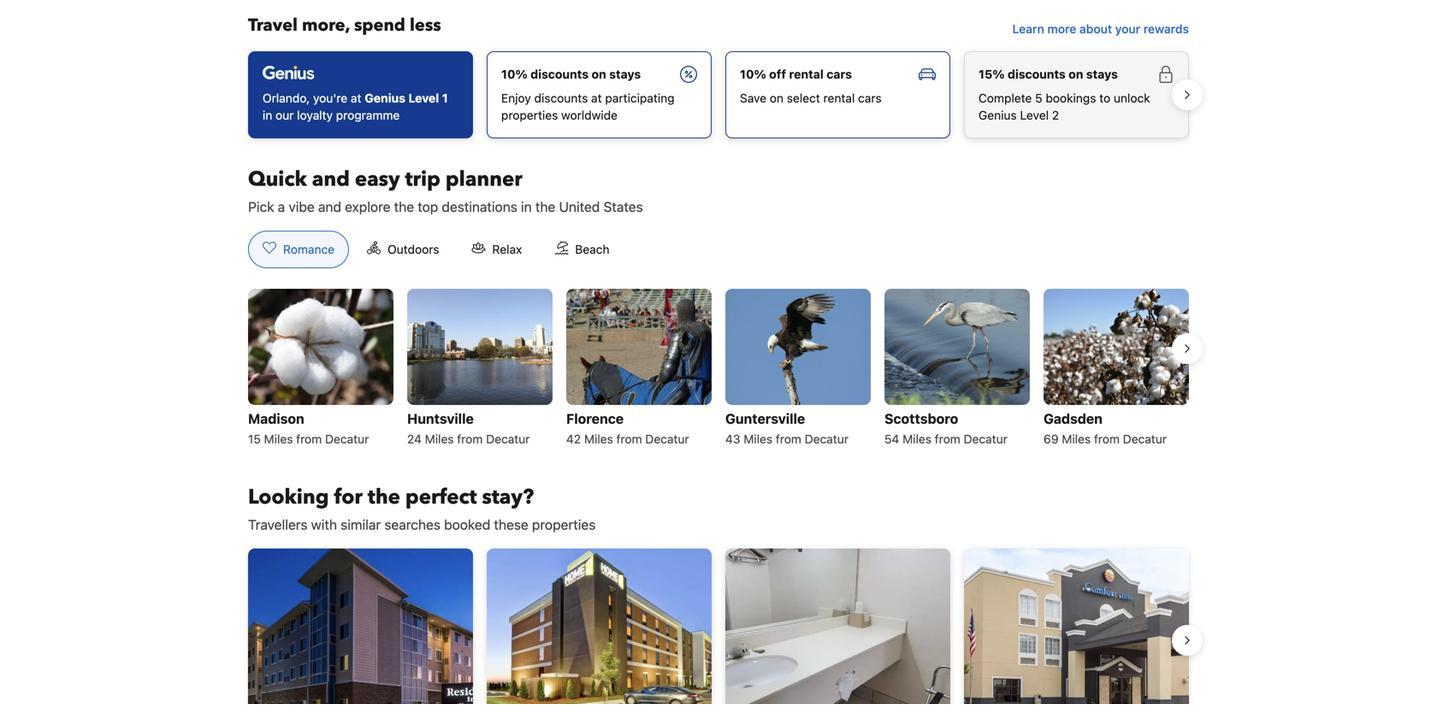 Task type: vqa. For each thing, say whether or not it's contained in the screenshot.
topmost Genius
yes



Task type: describe. For each thing, give the bounding box(es) containing it.
top
[[418, 199, 438, 215]]

stay?
[[482, 484, 534, 512]]

in inside quick and easy trip planner pick a vibe and explore the top destinations in the united states
[[521, 199, 532, 215]]

from for gadsden
[[1094, 432, 1120, 446]]

scottsboro 54 miles from decatur
[[885, 411, 1008, 446]]

enjoy
[[501, 91, 531, 105]]

properties inside looking for the perfect stay? travellers with similar searches booked these properties
[[532, 517, 596, 533]]

10% off rental cars
[[740, 67, 852, 81]]

madison 15 miles from decatur
[[248, 411, 369, 446]]

15
[[248, 432, 261, 446]]

gadsden 69 miles from decatur
[[1044, 411, 1167, 446]]

florence
[[566, 411, 624, 427]]

the left top
[[394, 199, 414, 215]]

complete 5 bookings to unlock genius level 2
[[979, 91, 1150, 122]]

15% discounts on stays
[[979, 67, 1118, 81]]

tab list containing romance
[[234, 231, 638, 269]]

travel
[[248, 14, 298, 37]]

properties inside enjoy discounts at participating properties worldwide
[[501, 108, 558, 122]]

42
[[566, 432, 581, 446]]

learn more about your rewards link
[[1006, 14, 1196, 44]]

decatur for huntsville
[[486, 432, 530, 446]]

beach
[[575, 242, 610, 257]]

decatur for scottsboro
[[964, 432, 1008, 446]]

bookings
[[1046, 91, 1096, 105]]

1 horizontal spatial on
[[770, 91, 784, 105]]

decatur for guntersville
[[805, 432, 849, 446]]

miles for gadsden
[[1062, 432, 1091, 446]]

relax
[[492, 242, 522, 257]]

69
[[1044, 432, 1059, 446]]

you're
[[313, 91, 347, 105]]

for
[[334, 484, 363, 512]]

relax button
[[457, 231, 537, 269]]

unlock
[[1114, 91, 1150, 105]]

about
[[1080, 22, 1112, 36]]

florence 42 miles from decatur
[[566, 411, 689, 446]]

enjoy discounts at participating properties worldwide
[[501, 91, 675, 122]]

destinations
[[442, 199, 517, 215]]

worldwide
[[561, 108, 618, 122]]

stays for 15% discounts on stays
[[1086, 67, 1118, 81]]

5
[[1035, 91, 1042, 105]]

our
[[276, 108, 294, 122]]

0 horizontal spatial cars
[[827, 67, 852, 81]]

perfect
[[405, 484, 477, 512]]

learn
[[1013, 22, 1044, 36]]

1 horizontal spatial cars
[[858, 91, 882, 105]]

scottsboro
[[885, 411, 958, 427]]

level inside orlando, you're at genius level 1 in our loyalty programme
[[408, 91, 439, 105]]

searches
[[384, 517, 441, 533]]

programme
[[336, 108, 400, 122]]

outdoors
[[388, 242, 439, 257]]

1 vertical spatial rental
[[823, 91, 855, 105]]

looking
[[248, 484, 329, 512]]

more
[[1047, 22, 1076, 36]]

15%
[[979, 67, 1005, 81]]

10% for 10% discounts on stays
[[501, 67, 528, 81]]

decatur for florence
[[645, 432, 689, 446]]

explore
[[345, 199, 390, 215]]

participating
[[605, 91, 675, 105]]

madison
[[248, 411, 304, 427]]

in inside orlando, you're at genius level 1 in our loyalty programme
[[263, 108, 272, 122]]

loyalty
[[297, 108, 333, 122]]

1 vertical spatial and
[[318, 199, 341, 215]]

discounts inside enjoy discounts at participating properties worldwide
[[534, 91, 588, 105]]

0 vertical spatial rental
[[789, 67, 824, 81]]

guntersville 43 miles from decatur
[[725, 411, 849, 446]]

2
[[1052, 108, 1059, 122]]

region for looking for the perfect stay?
[[234, 542, 1203, 705]]

save
[[740, 91, 767, 105]]

10% discounts on stays
[[501, 67, 641, 81]]

to
[[1099, 91, 1111, 105]]

decatur for gadsden
[[1123, 432, 1167, 446]]

more,
[[302, 14, 350, 37]]

huntsville
[[407, 411, 474, 427]]

save on select rental cars
[[740, 91, 882, 105]]

0 vertical spatial and
[[312, 165, 350, 194]]

from for huntsville
[[457, 432, 483, 446]]

planner
[[446, 165, 523, 194]]

orlando, you're at genius level 1 in our loyalty programme
[[263, 91, 448, 122]]

from for scottsboro
[[935, 432, 960, 446]]

miles for scottsboro
[[903, 432, 932, 446]]

miles for huntsville
[[425, 432, 454, 446]]

these
[[494, 517, 528, 533]]



Task type: locate. For each thing, give the bounding box(es) containing it.
1 at from the left
[[351, 91, 361, 105]]

orlando,
[[263, 91, 310, 105]]

at up programme
[[351, 91, 361, 105]]

from down gadsden
[[1094, 432, 1120, 446]]

genius inside complete 5 bookings to unlock genius level 2
[[979, 108, 1017, 122]]

54
[[885, 432, 899, 446]]

0 horizontal spatial stays
[[609, 67, 641, 81]]

on up the bookings
[[1069, 67, 1083, 81]]

miles for madison
[[264, 432, 293, 446]]

1 region from the top
[[234, 44, 1203, 145]]

0 vertical spatial cars
[[827, 67, 852, 81]]

2 vertical spatial region
[[234, 542, 1203, 705]]

1 horizontal spatial genius
[[979, 108, 1017, 122]]

1 horizontal spatial level
[[1020, 108, 1049, 122]]

2 from from the left
[[457, 432, 483, 446]]

in left our
[[263, 108, 272, 122]]

1 vertical spatial level
[[1020, 108, 1049, 122]]

0 vertical spatial genius
[[365, 91, 405, 105]]

3 decatur from the left
[[645, 432, 689, 446]]

quick
[[248, 165, 307, 194]]

1
[[442, 91, 448, 105]]

rewards
[[1144, 22, 1189, 36]]

with
[[311, 517, 337, 533]]

rental up select
[[789, 67, 824, 81]]

spend
[[354, 14, 405, 37]]

from down madison
[[296, 432, 322, 446]]

miles down scottsboro
[[903, 432, 932, 446]]

miles for florence
[[584, 432, 613, 446]]

5 miles from the left
[[903, 432, 932, 446]]

quick and easy trip planner pick a vibe and explore the top destinations in the united states
[[248, 165, 643, 215]]

decatur inside huntsville 24 miles from decatur
[[486, 432, 530, 446]]

2 at from the left
[[591, 91, 602, 105]]

stays up participating
[[609, 67, 641, 81]]

4 decatur from the left
[[805, 432, 849, 446]]

4 miles from the left
[[744, 432, 773, 446]]

10%
[[501, 67, 528, 81], [740, 67, 766, 81]]

less
[[410, 14, 441, 37]]

miles inside guntersville 43 miles from decatur
[[744, 432, 773, 446]]

discounts down 10% discounts on stays
[[534, 91, 588, 105]]

at for participating
[[591, 91, 602, 105]]

5 from from the left
[[935, 432, 960, 446]]

and
[[312, 165, 350, 194], [318, 199, 341, 215]]

easy
[[355, 165, 400, 194]]

in up relax
[[521, 199, 532, 215]]

from down huntsville
[[457, 432, 483, 446]]

at inside enjoy discounts at participating properties worldwide
[[591, 91, 602, 105]]

from down guntersville
[[776, 432, 801, 446]]

blue genius logo image
[[263, 66, 314, 79], [263, 66, 314, 79]]

0 horizontal spatial 10%
[[501, 67, 528, 81]]

stays up to
[[1086, 67, 1118, 81]]

decatur inside scottsboro 54 miles from decatur
[[964, 432, 1008, 446]]

from inside florence 42 miles from decatur
[[616, 432, 642, 446]]

and right 'vibe'
[[318, 199, 341, 215]]

discounts for discounts
[[531, 67, 589, 81]]

stays
[[609, 67, 641, 81], [1086, 67, 1118, 81]]

and up 'vibe'
[[312, 165, 350, 194]]

from for madison
[[296, 432, 322, 446]]

level
[[408, 91, 439, 105], [1020, 108, 1049, 122]]

3 region from the top
[[234, 542, 1203, 705]]

region for travel more, spend less
[[234, 44, 1203, 145]]

guntersville
[[725, 411, 805, 427]]

miles down guntersville
[[744, 432, 773, 446]]

1 vertical spatial region
[[234, 282, 1203, 457]]

1 vertical spatial properties
[[532, 517, 596, 533]]

on
[[592, 67, 606, 81], [1069, 67, 1083, 81], [770, 91, 784, 105]]

0 horizontal spatial on
[[592, 67, 606, 81]]

discounts up enjoy discounts at participating properties worldwide
[[531, 67, 589, 81]]

travel more, spend less
[[248, 14, 441, 37]]

0 horizontal spatial level
[[408, 91, 439, 105]]

beach button
[[540, 231, 624, 269]]

miles inside scottsboro 54 miles from decatur
[[903, 432, 932, 446]]

cars right select
[[858, 91, 882, 105]]

miles inside madison 15 miles from decatur
[[264, 432, 293, 446]]

on up enjoy discounts at participating properties worldwide
[[592, 67, 606, 81]]

24
[[407, 432, 422, 446]]

the
[[394, 199, 414, 215], [535, 199, 555, 215], [368, 484, 400, 512]]

6 decatur from the left
[[1123, 432, 1167, 446]]

miles for guntersville
[[744, 432, 773, 446]]

0 vertical spatial level
[[408, 91, 439, 105]]

from inside madison 15 miles from decatur
[[296, 432, 322, 446]]

10% for 10% off rental cars
[[740, 67, 766, 81]]

properties right the these
[[532, 517, 596, 533]]

2 stays from the left
[[1086, 67, 1118, 81]]

your
[[1115, 22, 1140, 36]]

at
[[351, 91, 361, 105], [591, 91, 602, 105]]

united
[[559, 199, 600, 215]]

from inside guntersville 43 miles from decatur
[[776, 432, 801, 446]]

booked
[[444, 517, 490, 533]]

discounts up 5 on the top
[[1008, 67, 1066, 81]]

1 horizontal spatial at
[[591, 91, 602, 105]]

1 horizontal spatial in
[[521, 199, 532, 215]]

decatur inside 'gadsden 69 miles from decatur'
[[1123, 432, 1167, 446]]

from for florence
[[616, 432, 642, 446]]

genius inside orlando, you're at genius level 1 in our loyalty programme
[[365, 91, 405, 105]]

1 10% from the left
[[501, 67, 528, 81]]

miles down gadsden
[[1062, 432, 1091, 446]]

10% up the enjoy at the left of page
[[501, 67, 528, 81]]

10% up 'save'
[[740, 67, 766, 81]]

romance button
[[248, 231, 349, 269]]

pick
[[248, 199, 274, 215]]

5 decatur from the left
[[964, 432, 1008, 446]]

on right 'save'
[[770, 91, 784, 105]]

on for bookings
[[1069, 67, 1083, 81]]

from down florence
[[616, 432, 642, 446]]

miles inside huntsville 24 miles from decatur
[[425, 432, 454, 446]]

genius up programme
[[365, 91, 405, 105]]

travellers
[[248, 517, 308, 533]]

2 miles from the left
[[425, 432, 454, 446]]

miles
[[264, 432, 293, 446], [425, 432, 454, 446], [584, 432, 613, 446], [744, 432, 773, 446], [903, 432, 932, 446], [1062, 432, 1091, 446]]

2 horizontal spatial on
[[1069, 67, 1083, 81]]

the left united
[[535, 199, 555, 215]]

decatur
[[325, 432, 369, 446], [486, 432, 530, 446], [645, 432, 689, 446], [805, 432, 849, 446], [964, 432, 1008, 446], [1123, 432, 1167, 446]]

1 decatur from the left
[[325, 432, 369, 446]]

miles inside 'gadsden 69 miles from decatur'
[[1062, 432, 1091, 446]]

tab list
[[234, 231, 638, 269]]

complete
[[979, 91, 1032, 105]]

6 from from the left
[[1094, 432, 1120, 446]]

genius down complete
[[979, 108, 1017, 122]]

gadsden
[[1044, 411, 1103, 427]]

from down scottsboro
[[935, 432, 960, 446]]

1 vertical spatial genius
[[979, 108, 1017, 122]]

discounts
[[531, 67, 589, 81], [1008, 67, 1066, 81], [534, 91, 588, 105]]

2 decatur from the left
[[486, 432, 530, 446]]

1 from from the left
[[296, 432, 322, 446]]

rental right select
[[823, 91, 855, 105]]

miles inside florence 42 miles from decatur
[[584, 432, 613, 446]]

level down 5 on the top
[[1020, 108, 1049, 122]]

1 miles from the left
[[264, 432, 293, 446]]

region
[[234, 44, 1203, 145], [234, 282, 1203, 457], [234, 542, 1203, 705]]

looking for the perfect stay? travellers with similar searches booked these properties
[[248, 484, 596, 533]]

stays for 10% discounts on stays
[[609, 67, 641, 81]]

0 horizontal spatial genius
[[365, 91, 405, 105]]

0 vertical spatial in
[[263, 108, 272, 122]]

properties down the enjoy at the left of page
[[501, 108, 558, 122]]

romance
[[283, 242, 335, 257]]

at inside orlando, you're at genius level 1 in our loyalty programme
[[351, 91, 361, 105]]

0 horizontal spatial at
[[351, 91, 361, 105]]

from for guntersville
[[776, 432, 801, 446]]

1 horizontal spatial 10%
[[740, 67, 766, 81]]

1 stays from the left
[[609, 67, 641, 81]]

cars up save on select rental cars
[[827, 67, 852, 81]]

43
[[725, 432, 740, 446]]

trip
[[405, 165, 440, 194]]

select
[[787, 91, 820, 105]]

from
[[296, 432, 322, 446], [457, 432, 483, 446], [616, 432, 642, 446], [776, 432, 801, 446], [935, 432, 960, 446], [1094, 432, 1120, 446]]

4 from from the left
[[776, 432, 801, 446]]

from inside scottsboro 54 miles from decatur
[[935, 432, 960, 446]]

on for at
[[592, 67, 606, 81]]

1 vertical spatial in
[[521, 199, 532, 215]]

decatur inside guntersville 43 miles from decatur
[[805, 432, 849, 446]]

decatur inside madison 15 miles from decatur
[[325, 432, 369, 446]]

0 vertical spatial properties
[[501, 108, 558, 122]]

similar
[[341, 517, 381, 533]]

the right for
[[368, 484, 400, 512]]

miles down florence
[[584, 432, 613, 446]]

vibe
[[289, 199, 315, 215]]

2 10% from the left
[[740, 67, 766, 81]]

0 horizontal spatial in
[[263, 108, 272, 122]]

discounts for 5
[[1008, 67, 1066, 81]]

level inside complete 5 bookings to unlock genius level 2
[[1020, 108, 1049, 122]]

miles down madison
[[264, 432, 293, 446]]

decatur for madison
[[325, 432, 369, 446]]

off
[[769, 67, 786, 81]]

3 miles from the left
[[584, 432, 613, 446]]

1 horizontal spatial stays
[[1086, 67, 1118, 81]]

cars
[[827, 67, 852, 81], [858, 91, 882, 105]]

region containing 10% discounts on stays
[[234, 44, 1203, 145]]

from inside 'gadsden 69 miles from decatur'
[[1094, 432, 1120, 446]]

learn more about your rewards
[[1013, 22, 1189, 36]]

1 vertical spatial cars
[[858, 91, 882, 105]]

3 from from the left
[[616, 432, 642, 446]]

at for genius
[[351, 91, 361, 105]]

a
[[278, 199, 285, 215]]

from inside huntsville 24 miles from decatur
[[457, 432, 483, 446]]

states
[[604, 199, 643, 215]]

0 vertical spatial region
[[234, 44, 1203, 145]]

decatur inside florence 42 miles from decatur
[[645, 432, 689, 446]]

2 region from the top
[[234, 282, 1203, 457]]

outdoors button
[[353, 231, 454, 269]]

huntsville 24 miles from decatur
[[407, 411, 530, 446]]

region containing madison
[[234, 282, 1203, 457]]

in
[[263, 108, 272, 122], [521, 199, 532, 215]]

level left 1
[[408, 91, 439, 105]]

properties
[[501, 108, 558, 122], [532, 517, 596, 533]]

6 miles from the left
[[1062, 432, 1091, 446]]

miles down huntsville
[[425, 432, 454, 446]]

at up worldwide
[[591, 91, 602, 105]]

the inside looking for the perfect stay? travellers with similar searches booked these properties
[[368, 484, 400, 512]]

rental
[[789, 67, 824, 81], [823, 91, 855, 105]]



